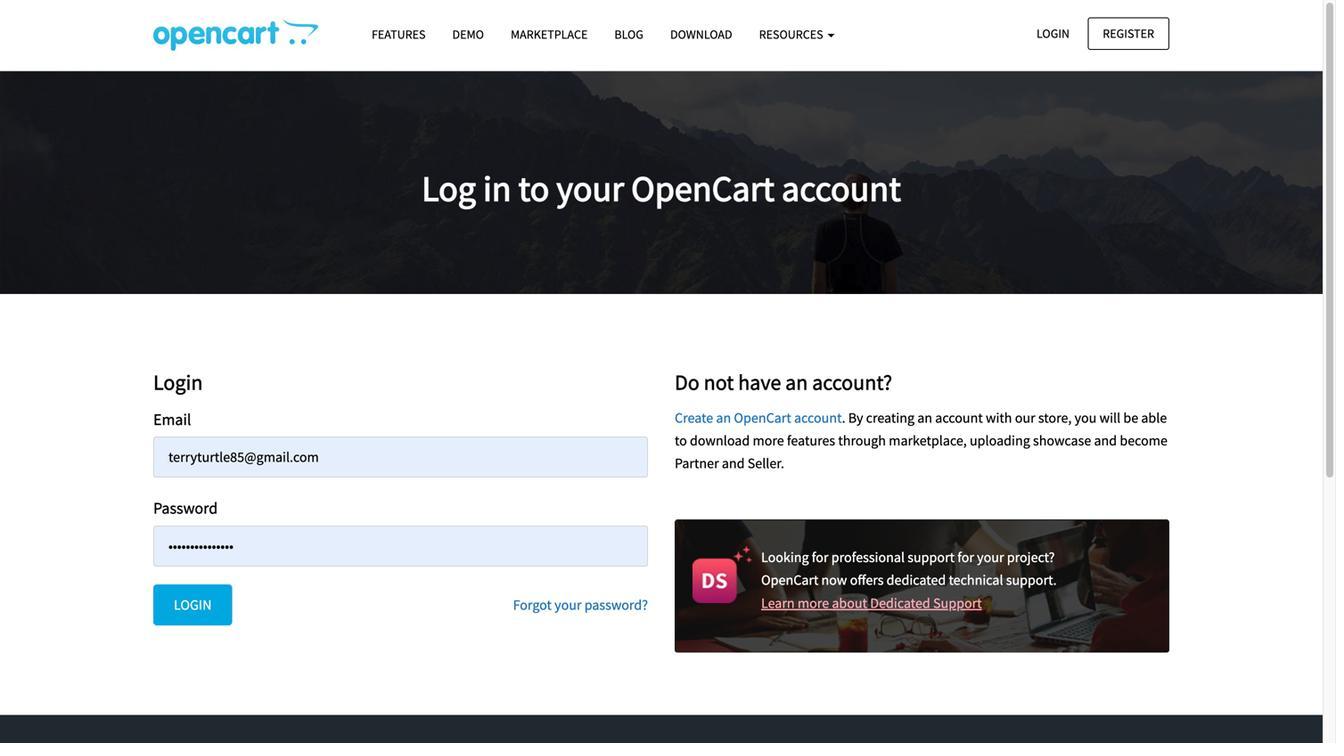 Task type: describe. For each thing, give the bounding box(es) containing it.
register
[[1103, 25, 1154, 41]]

Email text field
[[153, 437, 648, 478]]

through
[[838, 432, 886, 450]]

log
[[422, 166, 476, 211]]

login button
[[153, 585, 232, 626]]

features
[[787, 432, 835, 450]]

login for login button
[[174, 596, 212, 614]]

email
[[153, 409, 191, 429]]

account inside . by creating an account with our store, you will be able to download more features through marketplace, uploading showcase and become partner and seller.
[[935, 409, 983, 427]]

1 vertical spatial opencart
[[734, 409, 791, 427]]

opencart inside looking for professional support for your project? opencart now offers dedicated technical support. learn more about dedicated support
[[761, 571, 819, 589]]

your inside looking for professional support for your project? opencart now offers dedicated technical support. learn more about dedicated support
[[977, 549, 1004, 566]]

features
[[372, 26, 426, 42]]

now
[[821, 571, 847, 589]]

not
[[704, 369, 734, 396]]

professional
[[831, 549, 905, 566]]

support.
[[1006, 571, 1057, 589]]

blog
[[614, 26, 643, 42]]

1 vertical spatial login
[[153, 369, 203, 396]]

in
[[483, 166, 511, 211]]

download
[[690, 432, 750, 450]]

forgot
[[513, 596, 552, 614]]

learn more about dedicated support link
[[761, 594, 982, 612]]

resources
[[759, 26, 826, 42]]

become
[[1120, 432, 1168, 450]]

0 horizontal spatial an
[[716, 409, 731, 427]]

technical
[[949, 571, 1003, 589]]

will
[[1099, 409, 1120, 427]]

password
[[153, 498, 218, 518]]

by
[[848, 409, 863, 427]]

login for login link
[[1037, 25, 1070, 41]]

marketplace link
[[497, 19, 601, 50]]

0 vertical spatial opencart
[[631, 166, 775, 211]]

blog link
[[601, 19, 657, 50]]

1 horizontal spatial and
[[1094, 432, 1117, 450]]

account?
[[812, 369, 892, 396]]

an for do not have an account?
[[785, 369, 808, 396]]

features link
[[358, 19, 439, 50]]

dedicated
[[870, 594, 930, 612]]

project?
[[1007, 549, 1055, 566]]



Task type: vqa. For each thing, say whether or not it's contained in the screenshot.
the leftmost more
yes



Task type: locate. For each thing, give the bounding box(es) containing it.
an for . by creating an account with our store, you will be able to download more features through marketplace, uploading showcase and become partner and seller.
[[917, 409, 932, 427]]

an up marketplace, in the right of the page
[[917, 409, 932, 427]]

demo link
[[439, 19, 497, 50]]

1 vertical spatial more
[[798, 594, 829, 612]]

demo
[[452, 26, 484, 42]]

1 horizontal spatial an
[[785, 369, 808, 396]]

login inside login button
[[174, 596, 212, 614]]

0 horizontal spatial to
[[518, 166, 549, 211]]

uploading
[[970, 432, 1030, 450]]

create
[[675, 409, 713, 427]]

login
[[1037, 25, 1070, 41], [153, 369, 203, 396], [174, 596, 212, 614]]

2 vertical spatial login
[[174, 596, 212, 614]]

1 vertical spatial your
[[977, 549, 1004, 566]]

download link
[[657, 19, 746, 50]]

to down create
[[675, 432, 687, 450]]

0 vertical spatial and
[[1094, 432, 1117, 450]]

create an opencart account link
[[675, 409, 842, 427]]

opencart
[[631, 166, 775, 211], [734, 409, 791, 427], [761, 571, 819, 589]]

support
[[908, 549, 955, 566]]

0 vertical spatial your
[[556, 166, 624, 211]]

your
[[556, 166, 624, 211], [977, 549, 1004, 566], [555, 596, 582, 614]]

0 horizontal spatial more
[[753, 432, 784, 450]]

for up technical
[[957, 549, 974, 566]]

1 horizontal spatial more
[[798, 594, 829, 612]]

login link
[[1021, 17, 1085, 50]]

about
[[832, 594, 867, 612]]

1 vertical spatial to
[[675, 432, 687, 450]]

showcase
[[1033, 432, 1091, 450]]

have
[[738, 369, 781, 396]]

1 horizontal spatial to
[[675, 432, 687, 450]]

to
[[518, 166, 549, 211], [675, 432, 687, 450]]

account
[[782, 166, 901, 211], [794, 409, 842, 427], [935, 409, 983, 427]]

resources link
[[746, 19, 848, 50]]

more up seller.
[[753, 432, 784, 450]]

opencart - account login image
[[153, 19, 318, 51]]

you
[[1075, 409, 1097, 427]]

offers
[[850, 571, 884, 589]]

able
[[1141, 409, 1167, 427]]

2 vertical spatial opencart
[[761, 571, 819, 589]]

do
[[675, 369, 699, 396]]

marketplace
[[511, 26, 588, 42]]

0 horizontal spatial and
[[722, 455, 745, 472]]

register link
[[1088, 17, 1169, 50]]

with
[[986, 409, 1012, 427]]

1 for from the left
[[812, 549, 828, 566]]

seller.
[[748, 455, 784, 472]]

.
[[842, 409, 845, 427]]

support
[[933, 594, 982, 612]]

1 vertical spatial and
[[722, 455, 745, 472]]

our
[[1015, 409, 1035, 427]]

for
[[812, 549, 828, 566], [957, 549, 974, 566]]

0 vertical spatial login
[[1037, 25, 1070, 41]]

an
[[785, 369, 808, 396], [716, 409, 731, 427], [917, 409, 932, 427]]

create an opencart account
[[675, 409, 842, 427]]

an up download
[[716, 409, 731, 427]]

login inside login link
[[1037, 25, 1070, 41]]

forgot your password?
[[513, 596, 648, 614]]

be
[[1123, 409, 1138, 427]]

to right in
[[518, 166, 549, 211]]

password?
[[584, 596, 648, 614]]

. by creating an account with our store, you will be able to download more features through marketplace, uploading showcase and become partner and seller.
[[675, 409, 1168, 472]]

more inside looking for professional support for your project? opencart now offers dedicated technical support. learn more about dedicated support
[[798, 594, 829, 612]]

log in to your opencart account
[[422, 166, 901, 211]]

looking
[[761, 549, 809, 566]]

dedicated
[[887, 571, 946, 589]]

more down now
[[798, 594, 829, 612]]

2 vertical spatial your
[[555, 596, 582, 614]]

learn
[[761, 594, 795, 612]]

forgot your password? link
[[513, 596, 648, 614]]

Password password field
[[153, 526, 648, 567]]

for up now
[[812, 549, 828, 566]]

download
[[670, 26, 732, 42]]

0 horizontal spatial for
[[812, 549, 828, 566]]

looking for professional support for your project? opencart now offers dedicated technical support. learn more about dedicated support
[[761, 549, 1057, 612]]

and down download
[[722, 455, 745, 472]]

0 vertical spatial more
[[753, 432, 784, 450]]

do not have an account?
[[675, 369, 892, 396]]

marketplace,
[[889, 432, 967, 450]]

an inside . by creating an account with our store, you will be able to download more features through marketplace, uploading showcase and become partner and seller.
[[917, 409, 932, 427]]

to inside . by creating an account with our store, you will be able to download more features through marketplace, uploading showcase and become partner and seller.
[[675, 432, 687, 450]]

more inside . by creating an account with our store, you will be able to download more features through marketplace, uploading showcase and become partner and seller.
[[753, 432, 784, 450]]

and
[[1094, 432, 1117, 450], [722, 455, 745, 472]]

an right have
[[785, 369, 808, 396]]

more for features
[[753, 432, 784, 450]]

2 for from the left
[[957, 549, 974, 566]]

creating
[[866, 409, 915, 427]]

2 horizontal spatial an
[[917, 409, 932, 427]]

more
[[753, 432, 784, 450], [798, 594, 829, 612]]

partner
[[675, 455, 719, 472]]

more for about
[[798, 594, 829, 612]]

1 horizontal spatial for
[[957, 549, 974, 566]]

0 vertical spatial to
[[518, 166, 549, 211]]

and down will
[[1094, 432, 1117, 450]]

store,
[[1038, 409, 1072, 427]]



